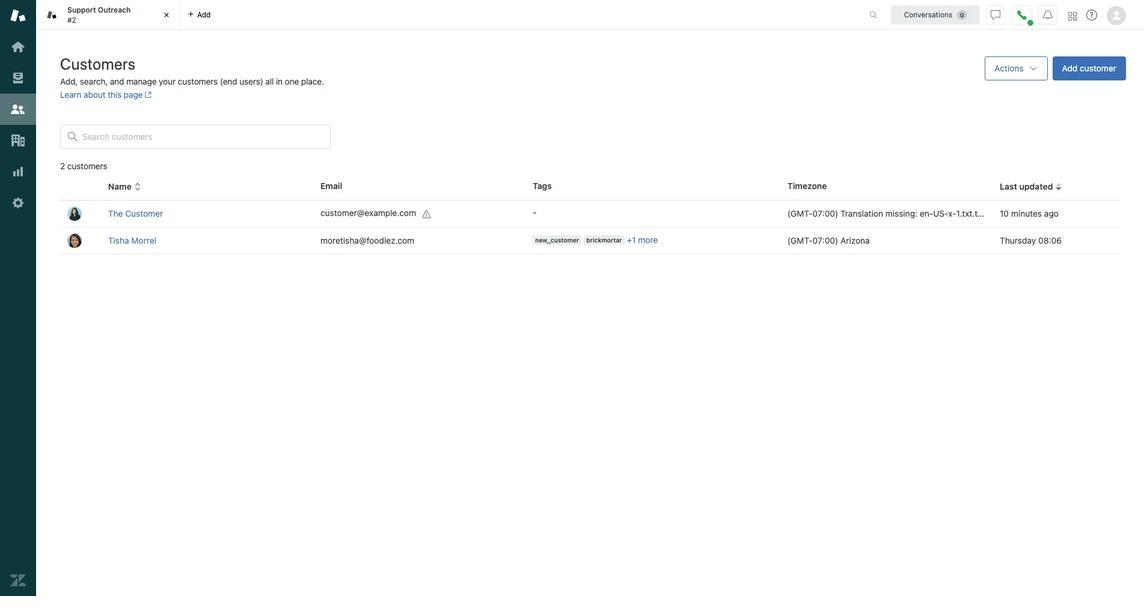 Task type: describe. For each thing, give the bounding box(es) containing it.
email
[[320, 181, 342, 191]]

admin image
[[10, 195, 26, 211]]

learn
[[60, 90, 81, 100]]

thursday
[[1000, 236, 1036, 246]]

(gmt- for (gmt-07:00) translation missing: en-us-x-1.txt.timezone.america_los_angeles
[[787, 209, 813, 219]]

zendesk support image
[[10, 8, 26, 23]]

more
[[638, 235, 658, 245]]

customer
[[1080, 63, 1116, 73]]

missing:
[[885, 209, 917, 219]]

conversations
[[904, 10, 952, 19]]

main element
[[0, 0, 36, 597]]

this
[[108, 90, 121, 100]]

place.
[[301, 76, 324, 87]]

arizona
[[840, 236, 870, 246]]

moretisha@foodlez.com
[[320, 236, 414, 246]]

your
[[159, 76, 176, 87]]

views image
[[10, 70, 26, 86]]

organizations image
[[10, 133, 26, 148]]

customer
[[125, 209, 163, 219]]

08:06
[[1038, 236, 1062, 246]]

en-
[[920, 209, 933, 219]]

manage
[[126, 76, 157, 87]]

get started image
[[10, 39, 26, 55]]

customers inside customers add, search, and manage your customers (end users) all in one place.
[[178, 76, 218, 87]]

name button
[[108, 182, 141, 192]]

in
[[276, 76, 283, 87]]

add customer button
[[1052, 57, 1126, 81]]

page
[[124, 90, 143, 100]]

(opens in a new tab) image
[[143, 92, 152, 99]]

(end
[[220, 76, 237, 87]]

2 customers
[[60, 161, 107, 171]]

close image
[[161, 9, 173, 21]]

2
[[60, 161, 65, 171]]

tags
[[533, 181, 552, 191]]

customer@example.com
[[320, 208, 416, 218]]

timezone
[[787, 181, 827, 191]]

customers image
[[10, 102, 26, 117]]

#2
[[67, 15, 76, 24]]

x-
[[948, 209, 956, 219]]

(gmt- for (gmt-07:00) arizona
[[787, 236, 813, 246]]

1.txt.timezone.america_los_angeles
[[956, 209, 1094, 219]]

all
[[265, 76, 274, 87]]

name
[[108, 182, 132, 192]]

search,
[[80, 76, 108, 87]]

customers add, search, and manage your customers (end users) all in one place.
[[60, 55, 324, 87]]

add customer
[[1062, 63, 1116, 73]]

users)
[[239, 76, 263, 87]]

tabs tab list
[[36, 0, 857, 30]]

morrel
[[131, 236, 156, 246]]

add
[[197, 10, 211, 19]]

-
[[533, 207, 537, 218]]

last updated button
[[1000, 182, 1063, 192]]



Task type: vqa. For each thing, say whether or not it's contained in the screenshot.
#2
yes



Task type: locate. For each thing, give the bounding box(es) containing it.
1 (gmt- from the top
[[787, 209, 813, 219]]

ago
[[1044, 209, 1059, 219]]

add
[[1062, 63, 1078, 73]]

the customer link
[[108, 209, 163, 219]]

tisha morrel link
[[108, 236, 156, 246]]

tisha
[[108, 236, 129, 246]]

add,
[[60, 76, 78, 87]]

zendesk image
[[10, 574, 26, 589]]

+1 more button
[[627, 235, 658, 246]]

notifications image
[[1043, 10, 1053, 20]]

zendesk products image
[[1068, 12, 1077, 20]]

07:00) for arizona
[[813, 236, 838, 246]]

1 vertical spatial (gmt-
[[787, 236, 813, 246]]

0 vertical spatial (gmt-
[[787, 209, 813, 219]]

1 vertical spatial customers
[[67, 161, 107, 171]]

support outreach #2
[[67, 5, 131, 24]]

customers
[[178, 76, 218, 87], [67, 161, 107, 171]]

button displays agent's chat status as invisible. image
[[991, 10, 1000, 20]]

0 horizontal spatial customers
[[67, 161, 107, 171]]

customers right 2
[[67, 161, 107, 171]]

customers
[[60, 55, 136, 73]]

the customer
[[108, 209, 163, 219]]

+1
[[627, 235, 636, 245]]

support
[[67, 5, 96, 14]]

learn about this page link
[[60, 90, 152, 100]]

07:00) up (gmt-07:00) arizona
[[813, 209, 838, 219]]

Search customers field
[[82, 132, 323, 142]]

unverified email image
[[422, 210, 432, 219]]

brickmortar
[[586, 237, 622, 244]]

outreach
[[98, 5, 131, 14]]

(gmt- down timezone on the top of page
[[787, 209, 813, 219]]

2 (gmt- from the top
[[787, 236, 813, 246]]

1 vertical spatial 07:00)
[[813, 236, 838, 246]]

2 07:00) from the top
[[813, 236, 838, 246]]

the
[[108, 209, 123, 219]]

tab
[[36, 0, 180, 30]]

get help image
[[1086, 10, 1097, 20]]

new_customer
[[535, 237, 579, 244]]

reporting image
[[10, 164, 26, 180]]

1 07:00) from the top
[[813, 209, 838, 219]]

us-
[[933, 209, 948, 219]]

tab containing support outreach
[[36, 0, 180, 30]]

(gmt-07:00) arizona
[[787, 236, 870, 246]]

last
[[1000, 182, 1017, 192]]

10
[[1000, 209, 1009, 219]]

actions button
[[985, 57, 1048, 81]]

tisha morrel
[[108, 236, 156, 246]]

customers right your
[[178, 76, 218, 87]]

one
[[285, 76, 299, 87]]

about
[[84, 90, 105, 100]]

actions
[[995, 63, 1024, 73]]

(gmt- left arizona
[[787, 236, 813, 246]]

last updated
[[1000, 182, 1053, 192]]

1 horizontal spatial customers
[[178, 76, 218, 87]]

learn about this page
[[60, 90, 143, 100]]

(gmt-07:00) translation missing: en-us-x-1.txt.timezone.america_los_angeles
[[787, 209, 1094, 219]]

updated
[[1019, 182, 1053, 192]]

minutes
[[1011, 209, 1042, 219]]

0 vertical spatial 07:00)
[[813, 209, 838, 219]]

and
[[110, 76, 124, 87]]

07:00) for translation
[[813, 209, 838, 219]]

0 vertical spatial customers
[[178, 76, 218, 87]]

07:00) left arizona
[[813, 236, 838, 246]]

07:00)
[[813, 209, 838, 219], [813, 236, 838, 246]]

(gmt-
[[787, 209, 813, 219], [787, 236, 813, 246]]

10 minutes ago
[[1000, 209, 1059, 219]]

add button
[[180, 0, 218, 29]]

conversations button
[[891, 5, 980, 24]]

brickmortar +1 more
[[586, 235, 658, 245]]

thursday 08:06
[[1000, 236, 1062, 246]]

translation
[[840, 209, 883, 219]]



